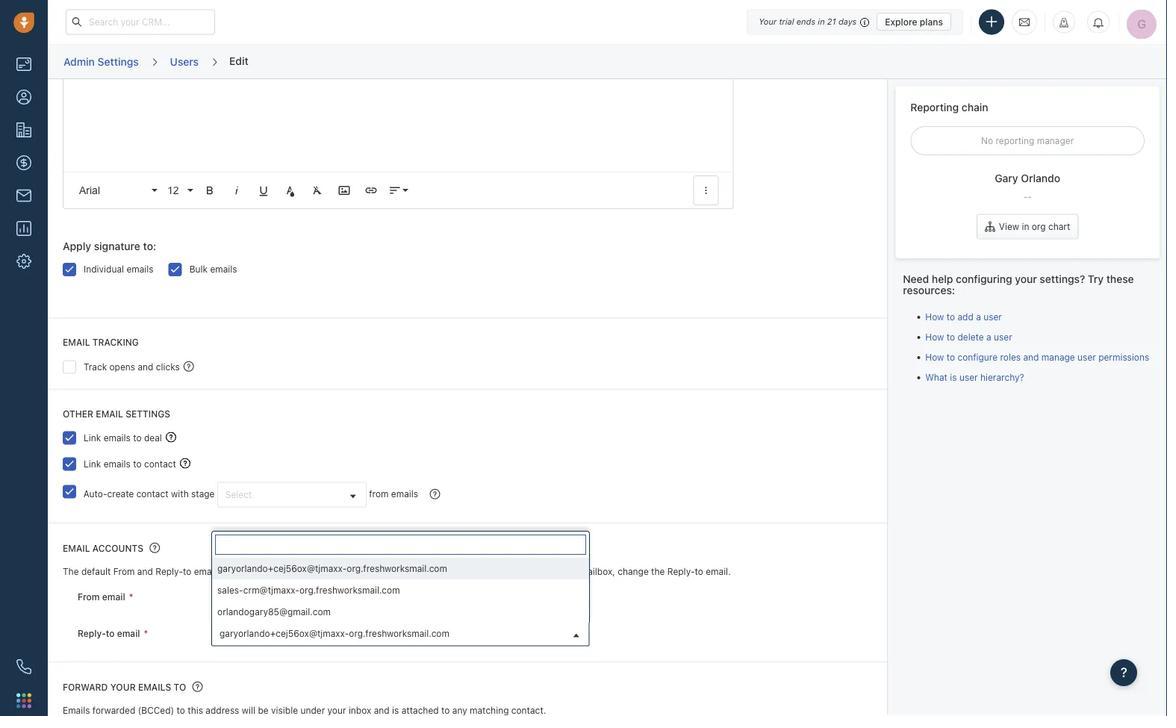 Task type: describe. For each thing, give the bounding box(es) containing it.
create
[[107, 489, 134, 499]]

emails forwarded (bcced) to this address will be visible under your inbox and is attached to any matching contact.
[[63, 706, 546, 716]]

to left email.
[[695, 567, 703, 577]]

explore plans
[[885, 16, 943, 27]]

your trial ends in 21 days
[[759, 17, 857, 27]]

0 vertical spatial orlandogary85@gmail.com
[[220, 592, 333, 603]]

contact.
[[511, 706, 546, 716]]

matching
[[470, 706, 509, 716]]

this
[[188, 706, 203, 716]]

bulk
[[189, 264, 208, 275]]

with
[[171, 489, 189, 499]]

delete
[[958, 331, 984, 342]]

users link
[[169, 50, 199, 73]]

explore
[[885, 16, 917, 27]]

Search your CRM... text field
[[66, 9, 215, 35]]

how for how to configure roles and manage user permissions
[[925, 352, 944, 362]]

link for link emails to contact
[[84, 459, 101, 469]]

emails down to:
[[127, 264, 154, 275]]

individual emails
[[84, 264, 154, 275]]

(bcced)
[[138, 706, 174, 716]]

how for how to delete a user
[[925, 331, 944, 342]]

admin
[[63, 55, 95, 67]]

trial
[[779, 17, 794, 27]]

permissions
[[1099, 352, 1149, 362]]

1 vertical spatial your
[[110, 683, 136, 693]]

crm@tjmaxx-
[[243, 585, 299, 595]]

user up roles
[[994, 331, 1012, 342]]

and down accounts
[[137, 567, 153, 577]]

send
[[262, 567, 282, 577]]

select
[[225, 490, 252, 500]]

1 vertical spatial from
[[78, 592, 100, 602]]

add
[[958, 311, 974, 322]]

garyorlando+cej56ox@tjmaxx-org.freshworksmail.com link
[[212, 622, 589, 646]]

email for other
[[96, 409, 123, 419]]

to left delete
[[947, 331, 955, 342]]

send email image
[[1019, 16, 1030, 28]]

how to add a user link
[[925, 311, 1002, 322]]

reporting
[[910, 101, 959, 113]]

what
[[925, 372, 948, 382]]

inbox
[[349, 706, 371, 716]]

chain
[[962, 101, 988, 113]]

attached
[[402, 706, 439, 716]]

other
[[63, 409, 93, 419]]

to left add at the right
[[947, 311, 955, 322]]

what's new image
[[1059, 18, 1069, 28]]

freshworks switcher image
[[16, 693, 31, 708]]

1 vertical spatial help
[[223, 567, 242, 577]]

users
[[170, 55, 199, 67]]

the
[[63, 567, 79, 577]]

select link
[[218, 483, 366, 507]]

manager
[[1037, 135, 1074, 146]]

forward
[[63, 683, 108, 693]]

apply
[[63, 241, 91, 253]]

0 vertical spatial is
[[950, 372, 957, 382]]

forward your emails to
[[63, 683, 186, 693]]

track opens and clicks
[[84, 362, 180, 372]]

1 vertical spatial is
[[392, 706, 399, 716]]

gary orlando --
[[995, 172, 1060, 202]]

garyorlando+cej56ox@tjmaxx- for garyorlando+cej56ox@tjmaxx-org.freshworksmail.com link
[[220, 629, 349, 639]]

0 horizontal spatial reply-
[[78, 628, 106, 639]]

org.freshworksmail.com inside sales-crm@tjmaxx-org.freshworksmail.com option
[[299, 585, 400, 595]]

1 horizontal spatial reply-
[[155, 567, 183, 577]]

clicks
[[156, 362, 180, 372]]

phone image
[[16, 659, 31, 674]]

chart
[[1048, 221, 1070, 232]]

a for add
[[976, 311, 981, 322]]

1 horizontal spatial from
[[113, 567, 135, 577]]

accounts
[[92, 544, 143, 554]]

change
[[618, 567, 649, 577]]

under
[[300, 706, 325, 716]]

orlandogary85@gmail.com option
[[212, 601, 589, 623]]

bulk emails
[[189, 264, 237, 275]]

email for email tracking
[[63, 338, 90, 348]]

click to learn how to link emails to contacts image
[[180, 458, 190, 469]]

no
[[981, 135, 993, 146]]

link emails to contact
[[84, 459, 176, 469]]

forwarded
[[92, 706, 135, 716]]

how to delete a user
[[925, 331, 1012, 342]]

a for delete
[[986, 331, 991, 342]]

reporting
[[996, 135, 1035, 146]]

orlandogary85@gmail.com inside option
[[217, 606, 331, 617]]

roles
[[1000, 352, 1021, 362]]

and left track
[[314, 567, 330, 577]]

default
[[81, 567, 111, 577]]

sales-crm@tjmaxx-org.freshworksmail.com
[[217, 585, 400, 595]]

1 replies from the left
[[357, 567, 385, 577]]

you
[[244, 567, 259, 577]]

garyorlando+cej56ox@tjmaxx-org.freshworksmail.com for list box containing garyorlando+cej56ox@tjmaxx-org.freshworksmail.com
[[217, 563, 447, 574]]

to left deal
[[133, 433, 142, 443]]

user right add at the right
[[984, 311, 1002, 322]]

resources:
[[903, 284, 955, 296]]

reply-to email
[[78, 628, 140, 639]]

and right inbox
[[374, 706, 390, 716]]

email accounts
[[63, 544, 143, 554]]

deal
[[144, 433, 162, 443]]

these
[[1106, 273, 1134, 285]]

1 - from the left
[[1023, 191, 1028, 202]]

ends
[[797, 17, 816, 27]]

auto-create contact with stage
[[83, 489, 215, 499]]

0 horizontal spatial a
[[534, 567, 539, 577]]

edit
[[229, 54, 248, 67]]

org
[[1032, 221, 1046, 232]]

explore plans link
[[877, 13, 951, 31]]

how to delete a user link
[[925, 331, 1012, 342]]

mailbox,
[[580, 567, 615, 577]]

apply signature to:
[[63, 241, 156, 253]]

sales-crm@tjmaxx-org.freshworksmail.com option
[[212, 580, 589, 601]]

orlando
[[1021, 172, 1060, 184]]

link for link emails to deal
[[84, 433, 101, 443]]

to up what
[[947, 352, 955, 362]]

2 horizontal spatial reply-
[[667, 567, 695, 577]]

your inside need help configuring your settings? try these resources:
[[1015, 273, 1037, 285]]

emails
[[63, 706, 90, 716]]

garyorlando+cej56ox@tjmaxx- for list box containing garyorlando+cej56ox@tjmaxx-org.freshworksmail.com
[[217, 563, 347, 574]]

receive
[[460, 567, 491, 577]]

to left you
[[183, 567, 191, 577]]

emails up sales-
[[194, 567, 221, 577]]

need help configuring your settings? try these resources:
[[903, 273, 1134, 296]]

settings?
[[1040, 273, 1085, 285]]

2 vertical spatial your
[[327, 706, 346, 716]]

any
[[452, 706, 467, 716]]

visible
[[271, 706, 298, 716]]

org.freshworksmail.com for list box containing garyorlando+cej56ox@tjmaxx-org.freshworksmail.com
[[347, 563, 447, 574]]

hierarchy?
[[980, 372, 1024, 382]]



Task type: vqa. For each thing, say whether or not it's contained in the screenshot.
right question circled icon
no



Task type: locate. For each thing, give the bounding box(es) containing it.
email for from
[[102, 592, 125, 602]]

other email settings
[[63, 409, 170, 419]]

need
[[903, 273, 929, 285]]

contact
[[144, 459, 176, 469], [136, 489, 168, 499]]

will
[[242, 706, 255, 716]]

2 - from the left
[[1028, 191, 1032, 202]]

0 horizontal spatial replies
[[357, 567, 385, 577]]

your
[[759, 17, 777, 27]]

1 horizontal spatial a
[[976, 311, 981, 322]]

1 vertical spatial link
[[84, 459, 101, 469]]

individual
[[84, 264, 124, 275]]

org.freshworksmail.com down orlandogary85@gmail.com option
[[349, 629, 449, 639]]

org.freshworksmail.com inside garyorlando+cej56ox@tjmaxx-org.freshworksmail.com link
[[349, 629, 449, 639]]

1 horizontal spatial replies
[[493, 567, 522, 577]]

1 vertical spatial how
[[925, 331, 944, 342]]

1 horizontal spatial your
[[327, 706, 346, 716]]

help up sales-
[[223, 567, 242, 577]]

settings
[[98, 55, 139, 67]]

1 vertical spatial question circled image
[[430, 488, 440, 500]]

in up sales-crm@tjmaxx-org.freshworksmail.com option
[[387, 567, 395, 577]]

from down accounts
[[113, 567, 135, 577]]

how for how to add a user
[[925, 311, 944, 322]]

emails up sales-crm@tjmaxx-org.freshworksmail.com
[[285, 567, 312, 577]]

different
[[541, 567, 577, 577]]

2 vertical spatial email
[[117, 628, 140, 639]]

replies right track
[[357, 567, 385, 577]]

link down other
[[84, 433, 101, 443]]

admin settings
[[63, 55, 139, 67]]

what is user hierarchy?
[[925, 372, 1024, 382]]

is left attached
[[392, 706, 399, 716]]

help inside need help configuring your settings? try these resources:
[[932, 273, 953, 285]]

link
[[84, 433, 101, 443], [84, 459, 101, 469]]

address
[[206, 706, 239, 716]]

org.freshworksmail.com for garyorlando+cej56ox@tjmaxx-org.freshworksmail.com link
[[349, 629, 449, 639]]

0 horizontal spatial is
[[392, 706, 399, 716]]

from down default
[[78, 592, 100, 602]]

2 how from the top
[[925, 331, 944, 342]]

signature
[[94, 241, 140, 253]]

reporting chain no reporting manager
[[910, 101, 1074, 146]]

view in org chart
[[999, 221, 1070, 232]]

a right delete
[[986, 331, 991, 342]]

track
[[333, 567, 354, 577]]

how down how to add a user at the right
[[925, 331, 944, 342]]

email up track
[[63, 338, 90, 348]]

0 vertical spatial org.freshworksmail.com
[[347, 563, 447, 574]]

2 replies from the left
[[493, 567, 522, 577]]

user down the "configure"
[[959, 372, 978, 382]]

reply- right the at the right bottom
[[667, 567, 695, 577]]

2 vertical spatial org.freshworksmail.com
[[349, 629, 449, 639]]

and
[[1023, 352, 1039, 362], [138, 362, 153, 372], [137, 567, 153, 577], [314, 567, 330, 577], [374, 706, 390, 716]]

contact left click to learn how to link emails to contacts 'icon'
[[144, 459, 176, 469]]

garyorlando+cej56ox@tjmaxx- down crm@tjmaxx-
[[220, 629, 349, 639]]

None text field
[[215, 535, 586, 555]]

to left this
[[177, 706, 185, 716]]

1 vertical spatial garyorlando+cej56ox@tjmaxx-
[[220, 629, 349, 639]]

to:
[[143, 241, 156, 253]]

0 vertical spatial from
[[113, 567, 135, 577]]

2 horizontal spatial question circled image
[[430, 488, 440, 500]]

to down link emails to deal
[[133, 459, 142, 469]]

email tracking
[[63, 338, 139, 348]]

emails
[[127, 264, 154, 275], [210, 264, 237, 275], [104, 433, 131, 443], [104, 459, 131, 469], [391, 489, 418, 499], [194, 567, 221, 577], [285, 567, 312, 577], [138, 683, 171, 693]]

0 vertical spatial link
[[84, 433, 101, 443]]

and left clicks
[[138, 362, 153, 372]]

in left org
[[1022, 221, 1029, 232]]

2 link from the top
[[84, 459, 101, 469]]

garyorlando+cej56ox@tjmaxx-org.freshworksmail.com option
[[212, 558, 589, 580]]

orlandogary85@gmail.com down crm@tjmaxx-
[[217, 606, 331, 617]]

sales-
[[217, 585, 243, 595]]

1 vertical spatial orlandogary85@gmail.com
[[217, 606, 331, 617]]

in left 21
[[818, 17, 825, 27]]

to
[[947, 311, 955, 322], [947, 331, 955, 342], [947, 352, 955, 362], [133, 433, 142, 443], [133, 459, 142, 469], [183, 567, 191, 577], [695, 567, 703, 577], [106, 628, 115, 639], [174, 683, 186, 693], [177, 706, 185, 716], [441, 706, 450, 716]]

how
[[925, 311, 944, 322], [925, 331, 944, 342], [925, 352, 944, 362]]

0 horizontal spatial question circled image
[[150, 542, 160, 554]]

how up what
[[925, 352, 944, 362]]

2 vertical spatial how
[[925, 352, 944, 362]]

your left settings?
[[1015, 273, 1037, 285]]

and right roles
[[1023, 352, 1039, 362]]

from
[[369, 489, 389, 499]]

question circled image
[[192, 681, 203, 693]]

0 horizontal spatial help
[[223, 567, 242, 577]]

email up link emails to deal
[[96, 409, 123, 419]]

the default from and reply-to emails help you send emails and track replies in freshsales. to receive replies in a different mailbox, change the reply-to email.
[[63, 567, 731, 577]]

-
[[1023, 191, 1028, 202], [1028, 191, 1032, 202]]

user right manage on the right of the page
[[1078, 352, 1096, 362]]

emails right the from
[[391, 489, 418, 499]]

link emails to deal
[[84, 433, 162, 443]]

2 vertical spatial a
[[534, 567, 539, 577]]

1 vertical spatial email
[[63, 544, 90, 554]]

1 link from the top
[[84, 433, 101, 443]]

the
[[651, 567, 665, 577]]

how to add a user
[[925, 311, 1002, 322]]

your left inbox
[[327, 706, 346, 716]]

garyorlando+cej56ox@tjmaxx-org.freshworksmail.com inside option
[[217, 563, 447, 574]]

1 vertical spatial org.freshworksmail.com
[[299, 585, 400, 595]]

user
[[984, 311, 1002, 322], [994, 331, 1012, 342], [1078, 352, 1096, 362], [959, 372, 978, 382]]

2 horizontal spatial your
[[1015, 273, 1037, 285]]

list box containing garyorlando+cej56ox@tjmaxx-org.freshworksmail.com
[[212, 558, 589, 623]]

garyorlando+cej56ox@tjmaxx-org.freshworksmail.com up sales-crm@tjmaxx-org.freshworksmail.com
[[217, 563, 447, 574]]

is right what
[[950, 372, 957, 382]]

org.freshworksmail.com down track
[[299, 585, 400, 595]]

0 vertical spatial contact
[[144, 459, 176, 469]]

in inside button
[[1022, 221, 1029, 232]]

email up the
[[63, 544, 90, 554]]

how to configure roles and manage user permissions link
[[925, 352, 1149, 362]]

admin settings link
[[63, 50, 139, 73]]

phone element
[[9, 652, 39, 682]]

garyorlando+cej56ox@tjmaxx- inside option
[[217, 563, 347, 574]]

orlandogary85@gmail.com link
[[212, 585, 589, 609]]

email for email accounts
[[63, 544, 90, 554]]

emails down other email settings
[[104, 433, 131, 443]]

1 horizontal spatial is
[[950, 372, 957, 382]]

org.freshworksmail.com inside garyorlando+cej56ox@tjmaxx-org.freshworksmail.com option
[[347, 563, 447, 574]]

click to learn how to link conversations to deals image
[[166, 432, 176, 443]]

tracking
[[92, 338, 139, 348]]

emails up (bcced) on the left of the page
[[138, 683, 171, 693]]

help
[[932, 273, 953, 285], [223, 567, 242, 577]]

0 vertical spatial question circled image
[[184, 360, 194, 372]]

email down default
[[102, 592, 125, 602]]

from emails
[[369, 489, 418, 499]]

question circled image right from emails
[[430, 488, 440, 500]]

try
[[1088, 273, 1104, 285]]

garyorlando+cej56ox@tjmaxx-org.freshworksmail.com down sales-crm@tjmaxx-org.freshworksmail.com
[[220, 629, 449, 639]]

1 horizontal spatial help
[[932, 273, 953, 285]]

your up forwarded
[[110, 683, 136, 693]]

0 vertical spatial email
[[63, 338, 90, 348]]

garyorlando+cej56ox@tjmaxx-org.freshworksmail.com for garyorlando+cej56ox@tjmaxx-org.freshworksmail.com link
[[220, 629, 449, 639]]

configuring
[[956, 273, 1012, 285]]

auto-
[[83, 489, 107, 499]]

help right need
[[932, 273, 953, 285]]

emails right bulk
[[210, 264, 237, 275]]

0 vertical spatial a
[[976, 311, 981, 322]]

1 email from the top
[[63, 338, 90, 348]]

reply- down the from email
[[78, 628, 106, 639]]

freshsales.
[[397, 567, 445, 577]]

view
[[999, 221, 1019, 232]]

a left different
[[534, 567, 539, 577]]

opens
[[109, 362, 135, 372]]

email down the from email
[[117, 628, 140, 639]]

org.freshworksmail.com up sales-crm@tjmaxx-org.freshworksmail.com option
[[347, 563, 447, 574]]

1 vertical spatial contact
[[136, 489, 168, 499]]

1 how from the top
[[925, 311, 944, 322]]

orlandogary85@gmail.com down send
[[220, 592, 333, 603]]

track
[[84, 362, 107, 372]]

garyorlando+cej56ox@tjmaxx- up crm@tjmaxx-
[[217, 563, 347, 574]]

from
[[113, 567, 135, 577], [78, 592, 100, 602]]

to down the from email
[[106, 628, 115, 639]]

21
[[827, 17, 836, 27]]

0 vertical spatial your
[[1015, 273, 1037, 285]]

2 vertical spatial question circled image
[[150, 542, 160, 554]]

1 horizontal spatial question circled image
[[184, 360, 194, 372]]

0 vertical spatial help
[[932, 273, 953, 285]]

question circled image right clicks
[[184, 360, 194, 372]]

emails down link emails to deal
[[104, 459, 131, 469]]

in left different
[[524, 567, 531, 577]]

email.
[[706, 567, 731, 577]]

from email
[[78, 592, 125, 602]]

replies
[[357, 567, 385, 577], [493, 567, 522, 577]]

question circled image
[[184, 360, 194, 372], [430, 488, 440, 500], [150, 542, 160, 554]]

replies right receive
[[493, 567, 522, 577]]

0 horizontal spatial from
[[78, 592, 100, 602]]

to left question circled image
[[174, 683, 186, 693]]

0 vertical spatial garyorlando+cej56ox@tjmaxx-
[[217, 563, 347, 574]]

link up auto-
[[84, 459, 101, 469]]

to left any
[[441, 706, 450, 716]]

view in org chart button
[[977, 214, 1079, 239]]

0 vertical spatial how
[[925, 311, 944, 322]]

reply- right default
[[155, 567, 183, 577]]

1 vertical spatial email
[[102, 592, 125, 602]]

list box
[[212, 558, 589, 623]]

to
[[448, 567, 458, 577]]

garyorlando+cej56ox@tjmaxx-
[[217, 563, 347, 574], [220, 629, 349, 639]]

how down the resources:
[[925, 311, 944, 322]]

contact left with on the bottom of page
[[136, 489, 168, 499]]

1 vertical spatial a
[[986, 331, 991, 342]]

2 email from the top
[[63, 544, 90, 554]]

settings
[[126, 409, 170, 419]]

0 vertical spatial email
[[96, 409, 123, 419]]

1 vertical spatial garyorlando+cej56ox@tjmaxx-org.freshworksmail.com
[[220, 629, 449, 639]]

stage
[[191, 489, 215, 499]]

0 horizontal spatial your
[[110, 683, 136, 693]]

how to configure roles and manage user permissions
[[925, 352, 1149, 362]]

configure
[[958, 352, 998, 362]]

gary
[[995, 172, 1018, 184]]

2 horizontal spatial a
[[986, 331, 991, 342]]

a right add at the right
[[976, 311, 981, 322]]

orlandogary85@gmail.com
[[220, 592, 333, 603], [217, 606, 331, 617]]

0 vertical spatial garyorlando+cej56ox@tjmaxx-org.freshworksmail.com
[[217, 563, 447, 574]]

question circled image right accounts
[[150, 542, 160, 554]]

3 how from the top
[[925, 352, 944, 362]]



